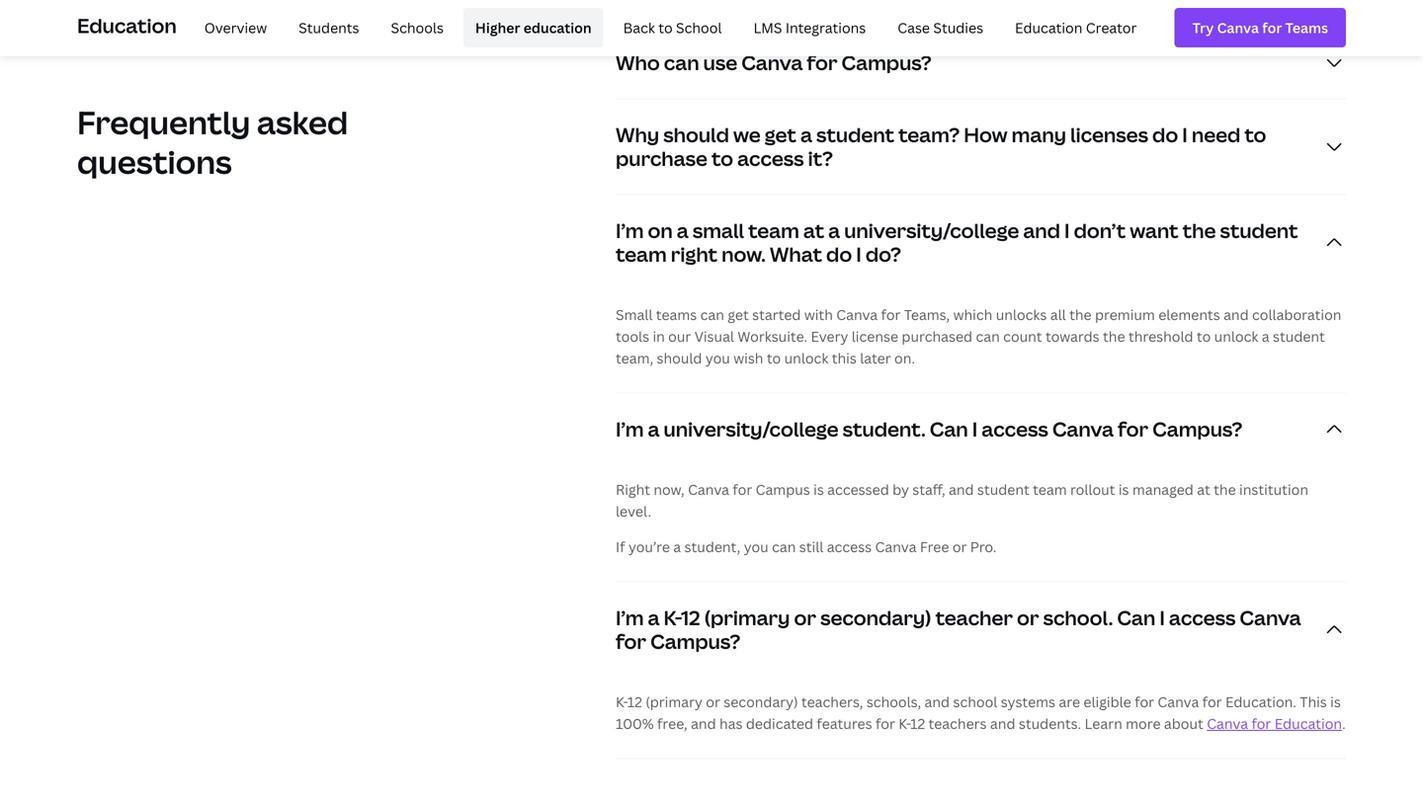 Task type: vqa. For each thing, say whether or not it's contained in the screenshot.
the inside the Right now, Canva for Campus is accessed by staff, and student team rollout is managed at the institution level.
yes



Task type: describe. For each thing, give the bounding box(es) containing it.
2 horizontal spatial education
[[1275, 715, 1343, 734]]

the inside i'm on a small team at a university/college and i don't want the student team right now. what do i do?
[[1183, 217, 1216, 244]]

can up visual
[[701, 306, 725, 325]]

student inside why should we get a student team? how many licenses do i need to purchase to access it?
[[817, 121, 895, 149]]

to down worksuite.
[[767, 349, 781, 368]]

university/college inside i'm on a small team at a university/college and i don't want the student team right now. what do i do?
[[845, 217, 1020, 244]]

get for a
[[765, 121, 797, 149]]

wish
[[734, 349, 764, 368]]

case
[[898, 18, 930, 37]]

we
[[734, 121, 761, 149]]

learn
[[1085, 715, 1123, 734]]

rollout
[[1071, 481, 1116, 500]]

students
[[299, 18, 359, 37]]

do inside i'm on a small team at a university/college and i don't want the student team right now. what do i do?
[[827, 241, 852, 268]]

access inside i'm a university/college student. can i access canva for campus? dropdown button
[[982, 416, 1049, 443]]

canva for education .
[[1207, 715, 1346, 734]]

student.
[[843, 416, 926, 443]]

questions
[[77, 140, 232, 183]]

for inside i'm a k-12 (primary or secondary) teacher or school. can i access canva for campus?
[[616, 629, 647, 656]]

worksuite.
[[738, 327, 808, 346]]

has
[[720, 715, 743, 734]]

managed
[[1133, 481, 1194, 500]]

eligible
[[1084, 693, 1132, 712]]

i'm a k-12 (primary or secondary) teacher or school. can i access canva for campus? button
[[616, 583, 1347, 678]]

teacher
[[936, 605, 1013, 632]]

towards
[[1046, 327, 1100, 346]]

overview link
[[193, 8, 279, 47]]

a inside why should we get a student team? how many licenses do i need to purchase to access it?
[[801, 121, 813, 149]]

asked
[[257, 101, 348, 144]]

teams
[[656, 306, 697, 325]]

team?
[[899, 121, 960, 149]]

canva inside i'm a k-12 (primary or secondary) teacher or school. can i access canva for campus?
[[1240, 605, 1302, 632]]

1 horizontal spatial unlock
[[1215, 327, 1259, 346]]

the inside "right now, canva for campus is accessed by staff, and student team rollout is managed at the institution level."
[[1214, 481, 1237, 500]]

why
[[616, 121, 660, 149]]

why should we get a student team? how many licenses do i need to purchase to access it?
[[616, 121, 1267, 172]]

for down schools,
[[876, 715, 896, 734]]

who can use canva for campus?
[[616, 49, 932, 76]]

get for started
[[728, 306, 749, 325]]

it?
[[808, 145, 833, 172]]

teachers
[[929, 715, 987, 734]]

what
[[770, 241, 823, 268]]

school
[[954, 693, 998, 712]]

are
[[1059, 693, 1081, 712]]

purchased
[[902, 327, 973, 346]]

overview
[[204, 18, 267, 37]]

lms
[[754, 18, 783, 37]]

access inside why should we get a student team? how many licenses do i need to purchase to access it?
[[738, 145, 804, 172]]

licenses
[[1071, 121, 1149, 149]]

tools
[[616, 327, 650, 346]]

a right you're
[[674, 538, 681, 557]]

i'm for i'm a university/college student. can i access canva for campus?
[[616, 416, 644, 443]]

you inside "small teams can get started with canva for teams, which unlocks all the premium elements and collaboration tools in our visual worksuite. every license purchased can count towards the threshold to unlock a student team, should you wish to unlock this later on."
[[706, 349, 730, 368]]

education creator
[[1015, 18, 1137, 37]]

for up managed
[[1118, 416, 1149, 443]]

and up teachers
[[925, 693, 950, 712]]

frequently asked questions
[[77, 101, 348, 183]]

case studies link
[[886, 8, 996, 47]]

higher education link
[[464, 8, 604, 47]]

menu bar inside education element
[[185, 8, 1149, 47]]

education.
[[1226, 693, 1297, 712]]

team inside "right now, canva for campus is accessed by staff, and student team rollout is managed at the institution level."
[[1033, 481, 1067, 500]]

for inside "right now, canva for campus is accessed by staff, and student team rollout is managed at the institution level."
[[733, 481, 753, 500]]

for down education.
[[1252, 715, 1272, 734]]

team,
[[616, 349, 654, 368]]

on.
[[895, 349, 916, 368]]

free,
[[657, 715, 688, 734]]

can left still
[[772, 538, 796, 557]]

unlocks
[[996, 306, 1047, 325]]

education
[[524, 18, 592, 37]]

canva inside "small teams can get started with canva for teams, which unlocks all the premium elements and collaboration tools in our visual worksuite. every license purchased can count towards the threshold to unlock a student team, should you wish to unlock this later on."
[[837, 306, 878, 325]]

i'm a university/college student. can i access canva for campus?
[[616, 416, 1243, 443]]

canva down education.
[[1207, 715, 1249, 734]]

to down elements
[[1197, 327, 1211, 346]]

on
[[648, 217, 673, 244]]

(primary inside k-12 (primary or secondary) teachers, schools, and school systems are eligible for canva for education. this is 100% free, and has dedicated features for k-12 teachers and students. learn more about
[[646, 693, 703, 712]]

or left school.
[[1017, 605, 1040, 632]]

integrations
[[786, 18, 866, 37]]

2 horizontal spatial 12
[[911, 715, 926, 734]]

small
[[693, 217, 744, 244]]

to right purchase
[[712, 145, 734, 172]]

why should we get a student team? how many licenses do i need to purchase to access it? button
[[616, 100, 1347, 195]]

the down premium
[[1103, 327, 1126, 346]]

can inside i'm a k-12 (primary or secondary) teacher or school. can i access canva for campus?
[[1118, 605, 1156, 632]]

to inside menu bar
[[659, 18, 673, 37]]

small
[[616, 306, 653, 325]]

and down systems
[[991, 715, 1016, 734]]

to right the need
[[1245, 121, 1267, 149]]

right
[[671, 241, 718, 268]]

use
[[704, 49, 738, 76]]

or inside k-12 (primary or secondary) teachers, schools, and school systems are eligible for canva for education. this is 100% free, and has dedicated features for k-12 teachers and students. learn more about
[[706, 693, 721, 712]]

if
[[616, 538, 625, 557]]

in
[[653, 327, 665, 346]]

and inside "right now, canva for campus is accessed by staff, and student team rollout is managed at the institution level."
[[949, 481, 974, 500]]

don't
[[1074, 217, 1126, 244]]

case studies
[[898, 18, 984, 37]]

for down integrations
[[807, 49, 838, 76]]

threshold
[[1129, 327, 1194, 346]]

if you're a student, you can still access canva free or pro.
[[616, 538, 997, 557]]

do?
[[866, 241, 902, 268]]

students.
[[1019, 715, 1082, 734]]

collaboration
[[1253, 306, 1342, 325]]

pro.
[[971, 538, 997, 557]]

campus
[[756, 481, 810, 500]]

later
[[860, 349, 891, 368]]

a right what at the right of the page
[[829, 217, 841, 244]]

access inside i'm a k-12 (primary or secondary) teacher or school. can i access canva for campus?
[[1170, 605, 1236, 632]]

2 horizontal spatial campus?
[[1153, 416, 1243, 443]]

who
[[616, 49, 660, 76]]

every
[[811, 327, 849, 346]]

canva for education link
[[1207, 715, 1343, 734]]



Task type: locate. For each thing, give the bounding box(es) containing it.
and right 'staff,'
[[949, 481, 974, 500]]

now.
[[722, 241, 766, 268]]

for up license
[[881, 306, 901, 325]]

student up pro.
[[978, 481, 1030, 500]]

1 horizontal spatial is
[[1119, 481, 1130, 500]]

0 horizontal spatial can
[[930, 416, 969, 443]]

schools,
[[867, 693, 922, 712]]

canva up about
[[1158, 693, 1200, 712]]

to right back
[[659, 18, 673, 37]]

1 horizontal spatial you
[[744, 538, 769, 557]]

and
[[1024, 217, 1061, 244], [1224, 306, 1249, 325], [949, 481, 974, 500], [925, 693, 950, 712], [691, 715, 716, 734], [991, 715, 1016, 734]]

education inside menu bar
[[1015, 18, 1083, 37]]

or
[[953, 538, 967, 557], [794, 605, 817, 632], [1017, 605, 1040, 632], [706, 693, 721, 712]]

i'm up right
[[616, 416, 644, 443]]

k-
[[664, 605, 682, 632], [616, 693, 628, 712], [899, 715, 911, 734]]

you down visual
[[706, 349, 730, 368]]

or down if you're a student, you can still access canva free or pro. in the bottom of the page
[[794, 605, 817, 632]]

more
[[1126, 715, 1161, 734]]

should
[[664, 121, 730, 149], [657, 349, 702, 368]]

menu bar containing overview
[[185, 8, 1149, 47]]

for up the more
[[1135, 693, 1155, 712]]

student up collaboration
[[1220, 217, 1299, 244]]

canva inside k-12 (primary or secondary) teachers, schools, and school systems are eligible for canva for education. this is 100% free, and has dedicated features for k-12 teachers and students. learn more about
[[1158, 693, 1200, 712]]

0 vertical spatial k-
[[664, 605, 682, 632]]

12
[[681, 605, 701, 632], [628, 693, 643, 712], [911, 715, 926, 734]]

do left the need
[[1153, 121, 1179, 149]]

(primary inside i'm a k-12 (primary or secondary) teacher or school. can i access canva for campus?
[[705, 605, 790, 632]]

is right this
[[1331, 693, 1341, 712]]

0 horizontal spatial 12
[[628, 693, 643, 712]]

a inside "small teams can get started with canva for teams, which unlocks all the premium elements and collaboration tools in our visual worksuite. every license purchased can count towards the threshold to unlock a student team, should you wish to unlock this later on."
[[1262, 327, 1270, 346]]

the right all
[[1070, 306, 1092, 325]]

get inside why should we get a student team? how many licenses do i need to purchase to access it?
[[765, 121, 797, 149]]

1 horizontal spatial campus?
[[842, 49, 932, 76]]

1 horizontal spatial get
[[765, 121, 797, 149]]

1 horizontal spatial education
[[1015, 18, 1083, 37]]

should inside "small teams can get started with canva for teams, which unlocks all the premium elements and collaboration tools in our visual worksuite. every license purchased can count towards the threshold to unlock a student team, should you wish to unlock this later on."
[[657, 349, 702, 368]]

1 vertical spatial at
[[1198, 481, 1211, 500]]

canva up license
[[837, 306, 878, 325]]

higher education
[[475, 18, 592, 37]]

i inside i'm a k-12 (primary or secondary) teacher or school. can i access canva for campus?
[[1160, 605, 1165, 632]]

1 horizontal spatial university/college
[[845, 217, 1020, 244]]

1 vertical spatial can
[[1118, 605, 1156, 632]]

canva down lms
[[742, 49, 803, 76]]

all
[[1051, 306, 1067, 325]]

i left do?
[[856, 241, 862, 268]]

2 horizontal spatial team
[[1033, 481, 1067, 500]]

started
[[753, 306, 801, 325]]

for left campus at the right
[[733, 481, 753, 500]]

i
[[1183, 121, 1188, 149], [1065, 217, 1070, 244], [856, 241, 862, 268], [973, 416, 978, 443], [1160, 605, 1165, 632]]

student inside "small teams can get started with canva for teams, which unlocks all the premium elements and collaboration tools in our visual worksuite. every license purchased can count towards the threshold to unlock a student team, should you wish to unlock this later on."
[[1273, 327, 1326, 346]]

lms integrations link
[[742, 8, 878, 47]]

campus? up managed
[[1153, 416, 1243, 443]]

is right campus at the right
[[814, 481, 824, 500]]

institution
[[1240, 481, 1309, 500]]

a down you're
[[648, 605, 660, 632]]

12 down schools,
[[911, 715, 926, 734]]

0 horizontal spatial university/college
[[664, 416, 839, 443]]

(primary down student,
[[705, 605, 790, 632]]

1 vertical spatial k-
[[616, 693, 628, 712]]

2 i'm from the top
[[616, 416, 644, 443]]

1 horizontal spatial can
[[1118, 605, 1156, 632]]

i'm for i'm on a small team at a university/college and i don't want the student team right now. what do i do?
[[616, 217, 644, 244]]

i'm inside i'm a k-12 (primary or secondary) teacher or school. can i access canva for campus?
[[616, 605, 644, 632]]

student left team?
[[817, 121, 895, 149]]

schools
[[391, 18, 444, 37]]

staff,
[[913, 481, 946, 500]]

i left the need
[[1183, 121, 1188, 149]]

a
[[801, 121, 813, 149], [677, 217, 689, 244], [829, 217, 841, 244], [1262, 327, 1270, 346], [648, 416, 660, 443], [674, 538, 681, 557], [648, 605, 660, 632]]

1 vertical spatial i'm
[[616, 416, 644, 443]]

with
[[805, 306, 833, 325]]

0 vertical spatial at
[[804, 217, 825, 244]]

dedicated
[[746, 715, 814, 734]]

(primary
[[705, 605, 790, 632], [646, 693, 703, 712]]

0 horizontal spatial is
[[814, 481, 824, 500]]

at inside "right now, canva for campus is accessed by staff, and student team rollout is managed at the institution level."
[[1198, 481, 1211, 500]]

canva inside "right now, canva for campus is accessed by staff, and student team rollout is managed at the institution level."
[[688, 481, 730, 500]]

for up 100%
[[616, 629, 647, 656]]

1 vertical spatial university/college
[[664, 416, 839, 443]]

how
[[964, 121, 1008, 149]]

access
[[738, 145, 804, 172], [982, 416, 1049, 443], [827, 538, 872, 557], [1170, 605, 1236, 632]]

university/college
[[845, 217, 1020, 244], [664, 416, 839, 443]]

i right school.
[[1160, 605, 1165, 632]]

back to school link
[[612, 8, 734, 47]]

and inside i'm on a small team at a university/college and i don't want the student team right now. what do i do?
[[1024, 217, 1061, 244]]

campus? up free, at the bottom of the page
[[651, 629, 741, 656]]

canva
[[742, 49, 803, 76], [837, 306, 878, 325], [1053, 416, 1114, 443], [688, 481, 730, 500], [876, 538, 917, 557], [1240, 605, 1302, 632], [1158, 693, 1200, 712], [1207, 715, 1249, 734]]

1 i'm from the top
[[616, 217, 644, 244]]

1 vertical spatial unlock
[[785, 349, 829, 368]]

for inside "small teams can get started with canva for teams, which unlocks all the premium elements and collaboration tools in our visual worksuite. every license purchased can count towards the threshold to unlock a student team, should you wish to unlock this later on."
[[881, 306, 901, 325]]

1 vertical spatial secondary)
[[724, 693, 798, 712]]

.
[[1343, 715, 1346, 734]]

1 vertical spatial campus?
[[1153, 416, 1243, 443]]

can down back to school link
[[664, 49, 700, 76]]

frequently
[[77, 101, 251, 144]]

at down it? on the top right
[[804, 217, 825, 244]]

team right "small"
[[749, 217, 800, 244]]

unlock down elements
[[1215, 327, 1259, 346]]

the left the institution
[[1214, 481, 1237, 500]]

a right on
[[677, 217, 689, 244]]

education element
[[77, 0, 1347, 55]]

education for education creator
[[1015, 18, 1083, 37]]

our
[[669, 327, 691, 346]]

secondary) up dedicated
[[724, 693, 798, 712]]

get up visual
[[728, 306, 749, 325]]

the
[[1183, 217, 1216, 244], [1070, 306, 1092, 325], [1103, 327, 1126, 346], [1214, 481, 1237, 500]]

still
[[800, 538, 824, 557]]

student inside "right now, canva for campus is accessed by staff, and student team rollout is managed at the institution level."
[[978, 481, 1030, 500]]

university/college inside i'm a university/college student. can i access canva for campus? dropdown button
[[664, 416, 839, 443]]

get inside "small teams can get started with canva for teams, which unlocks all the premium elements and collaboration tools in our visual worksuite. every license purchased can count towards the threshold to unlock a student team, should you wish to unlock this later on."
[[728, 306, 749, 325]]

1 vertical spatial (primary
[[646, 693, 703, 712]]

back to school
[[623, 18, 722, 37]]

right
[[616, 481, 651, 500]]

campus? down the case
[[842, 49, 932, 76]]

1 horizontal spatial secondary)
[[821, 605, 932, 632]]

elements
[[1159, 306, 1221, 325]]

and inside "small teams can get started with canva for teams, which unlocks all the premium elements and collaboration tools in our visual worksuite. every license purchased can count towards the threshold to unlock a student team, should you wish to unlock this later on."
[[1224, 306, 1249, 325]]

get right we at the top of the page
[[765, 121, 797, 149]]

want
[[1130, 217, 1179, 244]]

a inside i'm a k-12 (primary or secondary) teacher or school. can i access canva for campus?
[[648, 605, 660, 632]]

and right elements
[[1224, 306, 1249, 325]]

count
[[1004, 327, 1043, 346]]

a right we at the top of the page
[[801, 121, 813, 149]]

premium
[[1095, 306, 1156, 325]]

canva up rollout
[[1053, 416, 1114, 443]]

many
[[1012, 121, 1067, 149]]

100%
[[616, 715, 654, 734]]

team
[[749, 217, 800, 244], [616, 241, 667, 268], [1033, 481, 1067, 500]]

you right student,
[[744, 538, 769, 557]]

and left has
[[691, 715, 716, 734]]

at inside i'm on a small team at a university/college and i don't want the student team right now. what do i do?
[[804, 217, 825, 244]]

students link
[[287, 8, 371, 47]]

2 vertical spatial 12
[[911, 715, 926, 734]]

canva left free
[[876, 538, 917, 557]]

education
[[77, 12, 177, 39], [1015, 18, 1083, 37], [1275, 715, 1343, 734]]

can inside dropdown button
[[664, 49, 700, 76]]

1 vertical spatial 12
[[628, 693, 643, 712]]

canva up education.
[[1240, 605, 1302, 632]]

0 vertical spatial do
[[1153, 121, 1179, 149]]

k- up 100%
[[616, 693, 628, 712]]

1 horizontal spatial do
[[1153, 121, 1179, 149]]

12 inside i'm a k-12 (primary or secondary) teacher or school. can i access canva for campus?
[[681, 605, 701, 632]]

k- down you're
[[664, 605, 682, 632]]

or left pro.
[[953, 538, 967, 557]]

12 down student,
[[681, 605, 701, 632]]

team left right
[[616, 241, 667, 268]]

0 vertical spatial you
[[706, 349, 730, 368]]

0 horizontal spatial you
[[706, 349, 730, 368]]

education for education
[[77, 12, 177, 39]]

1 vertical spatial should
[[657, 349, 702, 368]]

is right rollout
[[1119, 481, 1130, 500]]

i'm on a small team at a university/college and i don't want the student team right now. what do i do? button
[[616, 196, 1347, 290]]

0 vertical spatial secondary)
[[821, 605, 932, 632]]

school
[[676, 18, 722, 37]]

i inside why should we get a student team? how many licenses do i need to purchase to access it?
[[1183, 121, 1188, 149]]

do
[[1153, 121, 1179, 149], [827, 241, 852, 268]]

do inside why should we get a student team? how many licenses do i need to purchase to access it?
[[1153, 121, 1179, 149]]

i'm a university/college student. can i access canva for campus? button
[[616, 394, 1347, 465]]

should left we at the top of the page
[[664, 121, 730, 149]]

0 horizontal spatial k-
[[616, 693, 628, 712]]

1 horizontal spatial k-
[[664, 605, 682, 632]]

to
[[659, 18, 673, 37], [1245, 121, 1267, 149], [712, 145, 734, 172], [1197, 327, 1211, 346], [767, 349, 781, 368]]

the right want
[[1183, 217, 1216, 244]]

1 vertical spatial you
[[744, 538, 769, 557]]

can
[[930, 416, 969, 443], [1118, 605, 1156, 632]]

1 horizontal spatial (primary
[[705, 605, 790, 632]]

license
[[852, 327, 899, 346]]

you're
[[629, 538, 670, 557]]

0 horizontal spatial team
[[616, 241, 667, 268]]

this
[[1300, 693, 1328, 712]]

0 vertical spatial university/college
[[845, 217, 1020, 244]]

i'm left on
[[616, 217, 644, 244]]

do right what at the right of the page
[[827, 241, 852, 268]]

or up has
[[706, 693, 721, 712]]

1 horizontal spatial at
[[1198, 481, 1211, 500]]

small teams can get started with canva for teams, which unlocks all the premium elements and collaboration tools in our visual worksuite. every license purchased can count towards the threshold to unlock a student team, should you wish to unlock this later on.
[[616, 306, 1342, 368]]

0 horizontal spatial at
[[804, 217, 825, 244]]

i'm a k-12 (primary or secondary) teacher or school. can i access canva for campus?
[[616, 605, 1302, 656]]

can down which
[[976, 327, 1000, 346]]

i left don't
[[1065, 217, 1070, 244]]

need
[[1192, 121, 1241, 149]]

and left don't
[[1024, 217, 1061, 244]]

i up "right now, canva for campus is accessed by staff, and student team rollout is managed at the institution level."
[[973, 416, 978, 443]]

0 vertical spatial should
[[664, 121, 730, 149]]

teams,
[[904, 306, 950, 325]]

k- inside i'm a k-12 (primary or secondary) teacher or school. can i access canva for campus?
[[664, 605, 682, 632]]

menu bar
[[185, 8, 1149, 47]]

at right managed
[[1198, 481, 1211, 500]]

0 horizontal spatial get
[[728, 306, 749, 325]]

i'm inside i'm on a small team at a university/college and i don't want the student team right now. what do i do?
[[616, 217, 644, 244]]

can
[[664, 49, 700, 76], [701, 306, 725, 325], [976, 327, 1000, 346], [772, 538, 796, 557]]

secondary) inside k-12 (primary or secondary) teachers, schools, and school systems are eligible for canva for education. this is 100% free, and has dedicated features for k-12 teachers and students. learn more about
[[724, 693, 798, 712]]

campus? inside i'm a k-12 (primary or secondary) teacher or school. can i access canva for campus?
[[651, 629, 741, 656]]

0 horizontal spatial campus?
[[651, 629, 741, 656]]

systems
[[1001, 693, 1056, 712]]

at
[[804, 217, 825, 244], [1198, 481, 1211, 500]]

this
[[832, 349, 857, 368]]

3 i'm from the top
[[616, 605, 644, 632]]

1 vertical spatial get
[[728, 306, 749, 325]]

canva right now,
[[688, 481, 730, 500]]

campus?
[[842, 49, 932, 76], [1153, 416, 1243, 443], [651, 629, 741, 656]]

1 horizontal spatial team
[[749, 217, 800, 244]]

0 horizontal spatial secondary)
[[724, 693, 798, 712]]

0 vertical spatial get
[[765, 121, 797, 149]]

2 vertical spatial k-
[[899, 715, 911, 734]]

should inside why should we get a student team? how many licenses do i need to purchase to access it?
[[664, 121, 730, 149]]

0 horizontal spatial education
[[77, 12, 177, 39]]

0 vertical spatial campus?
[[842, 49, 932, 76]]

unlock down every
[[785, 349, 829, 368]]

can up 'staff,'
[[930, 416, 969, 443]]

should down our
[[657, 349, 702, 368]]

2 vertical spatial campus?
[[651, 629, 741, 656]]

0 horizontal spatial do
[[827, 241, 852, 268]]

i'm for i'm a k-12 (primary or secondary) teacher or school. can i access canva for campus?
[[616, 605, 644, 632]]

right now, canva for campus is accessed by staff, and student team rollout is managed at the institution level.
[[616, 481, 1309, 521]]

can right school.
[[1118, 605, 1156, 632]]

0 vertical spatial (primary
[[705, 605, 790, 632]]

a down collaboration
[[1262, 327, 1270, 346]]

university/college up teams,
[[845, 217, 1020, 244]]

team left rollout
[[1033, 481, 1067, 500]]

a up now,
[[648, 416, 660, 443]]

0 vertical spatial can
[[930, 416, 969, 443]]

k- down schools,
[[899, 715, 911, 734]]

is inside k-12 (primary or secondary) teachers, schools, and school systems are eligible for canva for education. this is 100% free, and has dedicated features for k-12 teachers and students. learn more about
[[1331, 693, 1341, 712]]

features
[[817, 715, 873, 734]]

0 vertical spatial i'm
[[616, 217, 644, 244]]

1 vertical spatial do
[[827, 241, 852, 268]]

now,
[[654, 481, 685, 500]]

2 horizontal spatial is
[[1331, 693, 1341, 712]]

0 horizontal spatial (primary
[[646, 693, 703, 712]]

2 horizontal spatial k-
[[899, 715, 911, 734]]

12 up 100%
[[628, 693, 643, 712]]

student inside i'm on a small team at a university/college and i don't want the student team right now. what do i do?
[[1220, 217, 1299, 244]]

which
[[954, 306, 993, 325]]

you
[[706, 349, 730, 368], [744, 538, 769, 557]]

secondary) up schools,
[[821, 605, 932, 632]]

0 vertical spatial unlock
[[1215, 327, 1259, 346]]

(primary up free, at the bottom of the page
[[646, 693, 703, 712]]

higher
[[475, 18, 520, 37]]

teachers,
[[802, 693, 864, 712]]

i'm on a small team at a university/college and i don't want the student team right now. what do i do?
[[616, 217, 1299, 268]]

0 vertical spatial 12
[[681, 605, 701, 632]]

secondary) inside i'm a k-12 (primary or secondary) teacher or school. can i access canva for campus?
[[821, 605, 932, 632]]

0 horizontal spatial unlock
[[785, 349, 829, 368]]

2 vertical spatial i'm
[[616, 605, 644, 632]]

k-12 (primary or secondary) teachers, schools, and school systems are eligible for canva for education. this is 100% free, and has dedicated features for k-12 teachers and students. learn more about
[[616, 693, 1341, 734]]

student,
[[685, 538, 741, 557]]

purchase
[[616, 145, 708, 172]]

level.
[[616, 502, 652, 521]]

student down collaboration
[[1273, 327, 1326, 346]]

about
[[1165, 715, 1204, 734]]

school.
[[1044, 605, 1114, 632]]

accessed
[[828, 481, 890, 500]]

university/college up campus at the right
[[664, 416, 839, 443]]

1 horizontal spatial 12
[[681, 605, 701, 632]]

i'm down if
[[616, 605, 644, 632]]

for up about
[[1203, 693, 1223, 712]]



